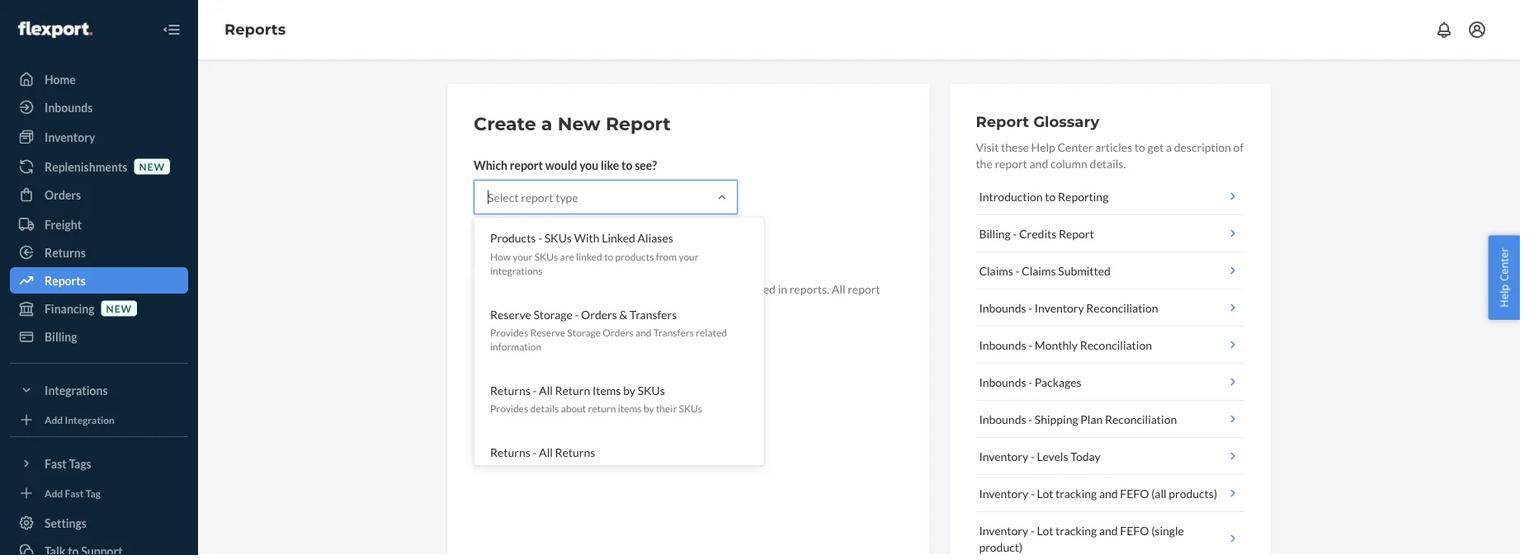 Task type: vqa. For each thing, say whether or not it's contained in the screenshot.
middle Orders
yes



Task type: locate. For each thing, give the bounding box(es) containing it.
fefo left (single
[[1120, 524, 1149, 538]]

0 vertical spatial add
[[45, 414, 63, 426]]

- for inventory - lot tracking and fefo (single product)
[[1031, 524, 1035, 538]]

reconciliation down inbounds - inventory reconciliation button
[[1080, 338, 1152, 352]]

0 horizontal spatial claims
[[979, 264, 1014, 278]]

a right get
[[1166, 140, 1172, 154]]

1 horizontal spatial a
[[632, 465, 637, 477]]

inbounds inside "button"
[[979, 338, 1027, 352]]

&
[[619, 307, 628, 321]]

1 about from the top
[[561, 403, 586, 415]]

packages
[[1035, 375, 1082, 389]]

add up settings
[[45, 487, 63, 499]]

report for which report would you like to see?
[[510, 158, 543, 172]]

1 lot from the top
[[1037, 487, 1054, 501]]

create for create report
[[488, 244, 524, 258]]

you
[[580, 158, 599, 172]]

1 details from the top
[[530, 403, 559, 415]]

tracking inside "inventory - lot tracking and fefo (all products)" button
[[1056, 487, 1097, 501]]

a left given
[[632, 465, 637, 477]]

1 horizontal spatial help
[[1497, 284, 1512, 308]]

reserve down universal
[[530, 327, 565, 339]]

and
[[1030, 156, 1048, 170], [636, 327, 652, 339], [1099, 487, 1118, 501], [1099, 524, 1118, 538]]

2 vertical spatial new
[[106, 302, 132, 314]]

your right from
[[679, 251, 699, 263]]

fast
[[45, 457, 67, 471], [65, 487, 84, 499]]

create report
[[488, 244, 560, 258]]

to right linked
[[604, 251, 614, 263]]

inventory inside inventory - levels today button
[[979, 449, 1029, 463]]

0 vertical spatial a
[[541, 113, 553, 135]]

0 vertical spatial fefo
[[1120, 487, 1149, 501]]

inventory - lot tracking and fefo (all products)
[[979, 487, 1218, 501]]

introduction
[[979, 189, 1043, 203]]

0 horizontal spatial center
[[1058, 140, 1093, 154]]

fast left tag
[[65, 487, 84, 499]]

inbounds for inbounds - inventory reconciliation
[[979, 301, 1027, 315]]

2 tracking from the top
[[1056, 524, 1097, 538]]

billing inside 'link'
[[45, 330, 77, 344]]

2 about from the top
[[561, 465, 586, 477]]

inventory up product)
[[979, 524, 1029, 538]]

in left reports.
[[778, 282, 787, 296]]

visit these help center articles to get a description of the report and column details.
[[976, 140, 1244, 170]]

orders
[[45, 188, 81, 202], [581, 307, 617, 321], [603, 327, 634, 339]]

report for select report type
[[521, 190, 553, 204]]

2 vertical spatial orders
[[603, 327, 634, 339]]

provides inside returns - all return items by skus provides details about return items by their skus
[[490, 403, 528, 415]]

1 provides from the top
[[490, 327, 528, 339]]

time
[[609, 298, 634, 312]]

information up the (utc).
[[640, 282, 700, 296]]

information down fields
[[490, 341, 542, 353]]

1 horizontal spatial billing
[[979, 227, 1011, 241]]

claims
[[979, 264, 1014, 278], [1022, 264, 1056, 278]]

inbounds inside "link"
[[45, 100, 93, 114]]

0 vertical spatial all
[[832, 282, 846, 296]]

take
[[507, 282, 529, 296]]

inventory up the replenishments
[[45, 130, 95, 144]]

1 vertical spatial fast
[[65, 487, 84, 499]]

reports
[[225, 20, 286, 38], [45, 274, 86, 288]]

tracking down today
[[1056, 487, 1097, 501]]

a left new
[[541, 113, 553, 135]]

inventory left 'levels' on the bottom right of page
[[979, 449, 1029, 463]]

by left their
[[644, 403, 654, 415]]

about inside returns - all returns provides details about returns in a given date range
[[561, 465, 586, 477]]

0 horizontal spatial help
[[1031, 140, 1056, 154]]

all inside returns - all return items by skus provides details about return items by their skus
[[539, 384, 553, 398]]

1 vertical spatial information
[[490, 341, 542, 353]]

report inside button
[[526, 244, 560, 258]]

tracking
[[1056, 487, 1097, 501], [1056, 524, 1097, 538]]

- for inbounds - inventory reconciliation
[[1029, 301, 1033, 315]]

1 fefo from the top
[[1120, 487, 1149, 501]]

and inside "inventory - lot tracking and fefo (all products)" button
[[1099, 487, 1118, 501]]

skus right their
[[679, 403, 703, 415]]

reconciliation inside inbounds - inventory reconciliation button
[[1087, 301, 1159, 315]]

1 vertical spatial about
[[561, 465, 586, 477]]

and inside reserve storage - orders & transfers provides reserve storage orders and transfers related information
[[636, 327, 652, 339]]

1 horizontal spatial are
[[560, 251, 574, 263]]

to inside "button"
[[1045, 189, 1056, 203]]

articles
[[1095, 140, 1133, 154]]

0 horizontal spatial information
[[490, 341, 542, 353]]

- inside returns - all return items by skus provides details about return items by their skus
[[533, 384, 537, 398]]

2 vertical spatial in
[[622, 465, 630, 477]]

to left get
[[1135, 140, 1146, 154]]

billing for billing - credits report
[[979, 227, 1011, 241]]

0 vertical spatial are
[[560, 251, 574, 263]]

0 vertical spatial information
[[640, 282, 700, 296]]

1 your from the left
[[513, 251, 533, 263]]

plan
[[1081, 412, 1103, 426]]

and down the (utc).
[[636, 327, 652, 339]]

2 horizontal spatial new
[[617, 282, 638, 296]]

details down return at the bottom left of page
[[530, 403, 559, 415]]

- for inventory - levels today
[[1031, 449, 1035, 463]]

new inside it may take up to 2 hours for new information to be reflected in reports. all report time fields are in universal time (utc).
[[617, 282, 638, 296]]

0 vertical spatial lot
[[1037, 487, 1054, 501]]

0 horizontal spatial report
[[606, 113, 671, 135]]

1 vertical spatial tracking
[[1056, 524, 1097, 538]]

orders left &
[[581, 307, 617, 321]]

fast left 'tags'
[[45, 457, 67, 471]]

2 add from the top
[[45, 487, 63, 499]]

lot down inventory - lot tracking and fefo (all products)
[[1037, 524, 1054, 538]]

visit
[[976, 140, 999, 154]]

products - skus with linked aliases how your skus are linked to products from your integrations
[[490, 231, 699, 277]]

inventory down 'inventory - levels today'
[[979, 487, 1029, 501]]

report up select report type
[[510, 158, 543, 172]]

time
[[474, 298, 497, 312]]

3 provides from the top
[[490, 465, 528, 477]]

inbounds - inventory reconciliation button
[[976, 290, 1245, 327]]

orders up freight
[[45, 188, 81, 202]]

transfers down the (utc).
[[654, 327, 694, 339]]

1 add from the top
[[45, 414, 63, 426]]

create
[[474, 113, 536, 135], [488, 244, 524, 258]]

related
[[696, 327, 727, 339]]

skus
[[545, 231, 572, 245], [535, 251, 558, 263], [638, 384, 665, 398], [679, 403, 703, 415]]

transfers right &
[[630, 307, 677, 321]]

report glossary
[[976, 112, 1100, 130]]

billing down introduction
[[979, 227, 1011, 241]]

inventory inside inventory link
[[45, 130, 95, 144]]

2 horizontal spatial a
[[1166, 140, 1172, 154]]

reserve storage - orders & transfers provides reserve storage orders and transfers related information
[[490, 307, 727, 353]]

about down return at the bottom left of page
[[561, 403, 586, 415]]

billing inside button
[[979, 227, 1011, 241]]

these
[[1001, 140, 1029, 154]]

1 vertical spatial reserve
[[530, 327, 565, 339]]

- for inbounds - monthly reconciliation
[[1029, 338, 1033, 352]]

levels
[[1037, 449, 1069, 463]]

report left type
[[521, 190, 553, 204]]

create report button
[[474, 234, 574, 267]]

are down up
[[528, 298, 545, 312]]

add inside 'link'
[[45, 487, 63, 499]]

inbounds up inbounds - packages
[[979, 338, 1027, 352]]

1 horizontal spatial report
[[976, 112, 1029, 130]]

open account menu image
[[1468, 20, 1487, 40]]

to left reporting
[[1045, 189, 1056, 203]]

0 vertical spatial reconciliation
[[1087, 301, 1159, 315]]

replenishments
[[45, 160, 127, 174]]

create inside button
[[488, 244, 524, 258]]

1 horizontal spatial in
[[622, 465, 630, 477]]

returns inside returns - all return items by skus provides details about return items by their skus
[[490, 384, 531, 398]]

inbounds inside button
[[979, 375, 1027, 389]]

report up integrations
[[526, 244, 560, 258]]

details left 'returns'
[[530, 465, 559, 477]]

help inside help center button
[[1497, 284, 1512, 308]]

all left return at the bottom left of page
[[539, 384, 553, 398]]

add integration link
[[10, 410, 188, 430]]

2 fefo from the top
[[1120, 524, 1149, 538]]

0 horizontal spatial reports
[[45, 274, 86, 288]]

add for add integration
[[45, 414, 63, 426]]

reconciliation down inbounds - packages button
[[1105, 412, 1177, 426]]

inventory - levels today
[[979, 449, 1101, 463]]

create for create a new report
[[474, 113, 536, 135]]

1 vertical spatial new
[[617, 282, 638, 296]]

reserve
[[490, 307, 531, 321], [530, 327, 565, 339]]

reporting
[[1058, 189, 1109, 203]]

1 vertical spatial details
[[530, 465, 559, 477]]

by up the items
[[623, 384, 636, 398]]

reconciliation down claims - claims submitted button
[[1087, 301, 1159, 315]]

1 vertical spatial center
[[1497, 248, 1512, 282]]

0 vertical spatial reports
[[225, 20, 286, 38]]

orders link
[[10, 182, 188, 208]]

all down returns - all return items by skus provides details about return items by their skus at the bottom of the page
[[539, 446, 553, 460]]

up
[[531, 282, 544, 296]]

from
[[656, 251, 677, 263]]

are inside products - skus with linked aliases how your skus are linked to products from your integrations
[[560, 251, 574, 263]]

1 vertical spatial lot
[[1037, 524, 1054, 538]]

2 horizontal spatial report
[[1059, 227, 1094, 241]]

0 horizontal spatial new
[[106, 302, 132, 314]]

1 horizontal spatial new
[[139, 160, 165, 172]]

new up the orders link
[[139, 160, 165, 172]]

all inside returns - all returns provides details about returns in a given date range
[[539, 446, 553, 460]]

tracking for (single
[[1056, 524, 1097, 538]]

center inside visit these help center articles to get a description of the report and column details.
[[1058, 140, 1093, 154]]

- inside inventory - lot tracking and fefo (single product)
[[1031, 524, 1035, 538]]

1 vertical spatial all
[[539, 384, 553, 398]]

be
[[715, 282, 728, 296]]

center inside button
[[1497, 248, 1512, 282]]

2 lot from the top
[[1037, 524, 1054, 538]]

1 vertical spatial billing
[[45, 330, 77, 344]]

introduction to reporting button
[[976, 178, 1245, 215]]

0 vertical spatial orders
[[45, 188, 81, 202]]

billing - credits report button
[[976, 215, 1245, 253]]

-
[[1013, 227, 1017, 241], [538, 231, 542, 245], [1016, 264, 1020, 278], [1029, 301, 1033, 315], [575, 307, 579, 321], [1029, 338, 1033, 352], [1029, 375, 1033, 389], [533, 384, 537, 398], [1029, 412, 1033, 426], [533, 446, 537, 460], [1031, 449, 1035, 463], [1031, 487, 1035, 501], [1031, 524, 1035, 538]]

universal
[[559, 298, 607, 312]]

2 details from the top
[[530, 465, 559, 477]]

financing
[[45, 302, 95, 316]]

1 vertical spatial provides
[[490, 403, 528, 415]]

returns
[[45, 246, 86, 260], [490, 384, 531, 398], [490, 446, 531, 460], [555, 446, 595, 460]]

close navigation image
[[162, 20, 182, 40]]

inbounds for inbounds - monthly reconciliation
[[979, 338, 1027, 352]]

inbounds down claims - claims submitted
[[979, 301, 1027, 315]]

1 vertical spatial fefo
[[1120, 524, 1149, 538]]

- inside button
[[1029, 375, 1033, 389]]

0 horizontal spatial billing
[[45, 330, 77, 344]]

inbounds for inbounds
[[45, 100, 93, 114]]

1 vertical spatial create
[[488, 244, 524, 258]]

1 tracking from the top
[[1056, 487, 1097, 501]]

0 vertical spatial about
[[561, 403, 586, 415]]

and left column
[[1030, 156, 1048, 170]]

in
[[778, 282, 787, 296], [547, 298, 556, 312], [622, 465, 630, 477]]

new up billing 'link' at left
[[106, 302, 132, 314]]

create a new report
[[474, 113, 671, 135]]

about inside returns - all return items by skus provides details about return items by their skus
[[561, 403, 586, 415]]

2 vertical spatial provides
[[490, 465, 528, 477]]

fefo left (all
[[1120, 487, 1149, 501]]

in inside returns - all returns provides details about returns in a given date range
[[622, 465, 630, 477]]

1 horizontal spatial information
[[640, 282, 700, 296]]

all inside it may take up to 2 hours for new information to be reflected in reports. all report time fields are in universal time (utc).
[[832, 282, 846, 296]]

fast tags button
[[10, 451, 188, 477]]

details inside returns - all return items by skus provides details about return items by their skus
[[530, 403, 559, 415]]

report up see?
[[606, 113, 671, 135]]

all right reports.
[[832, 282, 846, 296]]

add
[[45, 414, 63, 426], [45, 487, 63, 499]]

1 vertical spatial in
[[547, 298, 556, 312]]

and down "inventory - lot tracking and fefo (all products)" button
[[1099, 524, 1118, 538]]

your up integrations
[[513, 251, 533, 263]]

report inside it may take up to 2 hours for new information to be reflected in reports. all report time fields are in universal time (utc).
[[848, 282, 880, 296]]

lot down 'inventory - levels today'
[[1037, 487, 1054, 501]]

reconciliation
[[1087, 301, 1159, 315], [1080, 338, 1152, 352], [1105, 412, 1177, 426]]

0 vertical spatial details
[[530, 403, 559, 415]]

to right like
[[622, 158, 633, 172]]

2 vertical spatial reconciliation
[[1105, 412, 1177, 426]]

2 vertical spatial a
[[632, 465, 637, 477]]

1 vertical spatial are
[[528, 298, 545, 312]]

storage down universal
[[567, 327, 601, 339]]

inbounds down inbounds - packages
[[979, 412, 1027, 426]]

1 horizontal spatial center
[[1497, 248, 1512, 282]]

inventory for inventory - lot tracking and fefo (single product)
[[979, 524, 1029, 538]]

1 vertical spatial add
[[45, 487, 63, 499]]

storage down 2
[[534, 307, 573, 321]]

new
[[139, 160, 165, 172], [617, 282, 638, 296], [106, 302, 132, 314]]

about left 'returns'
[[561, 465, 586, 477]]

1 vertical spatial help
[[1497, 284, 1512, 308]]

1 vertical spatial storage
[[567, 327, 601, 339]]

new up time
[[617, 282, 638, 296]]

billing - credits report
[[979, 227, 1094, 241]]

inbounds for inbounds - packages
[[979, 375, 1027, 389]]

about
[[561, 403, 586, 415], [561, 465, 586, 477]]

report inside button
[[1059, 227, 1094, 241]]

to
[[1135, 140, 1146, 154], [622, 158, 633, 172], [1045, 189, 1056, 203], [604, 251, 614, 263], [546, 282, 557, 296], [702, 282, 713, 296]]

billing down financing
[[45, 330, 77, 344]]

tracking for (all
[[1056, 487, 1097, 501]]

lot for inventory - lot tracking and fefo (all products)
[[1037, 487, 1054, 501]]

billing
[[979, 227, 1011, 241], [45, 330, 77, 344]]

fast inside 'link'
[[65, 487, 84, 499]]

new for financing
[[106, 302, 132, 314]]

0 vertical spatial in
[[778, 282, 787, 296]]

by
[[623, 384, 636, 398], [644, 403, 654, 415]]

2 provides from the top
[[490, 403, 528, 415]]

inbounds for inbounds - shipping plan reconciliation
[[979, 412, 1027, 426]]

- inside returns - all returns provides details about returns in a given date range
[[533, 446, 537, 460]]

tracking down inventory - lot tracking and fefo (all products)
[[1056, 524, 1097, 538]]

1 horizontal spatial reports link
[[225, 20, 286, 38]]

inventory inside inventory - lot tracking and fefo (single product)
[[979, 524, 1029, 538]]

0 vertical spatial fast
[[45, 457, 67, 471]]

claims down credits
[[1022, 264, 1056, 278]]

0 horizontal spatial a
[[541, 113, 553, 135]]

returns for returns - all return items by skus provides details about return items by their skus
[[490, 384, 531, 398]]

0 vertical spatial new
[[139, 160, 165, 172]]

inventory for inventory
[[45, 130, 95, 144]]

0 vertical spatial by
[[623, 384, 636, 398]]

1 vertical spatial reports link
[[10, 267, 188, 294]]

tag
[[86, 487, 101, 499]]

0 horizontal spatial are
[[528, 298, 545, 312]]

orders down &
[[603, 327, 634, 339]]

it may take up to 2 hours for new information to be reflected in reports. all report time fields are in universal time (utc).
[[474, 282, 880, 312]]

create up integrations
[[488, 244, 524, 258]]

are left linked
[[560, 251, 574, 263]]

0 vertical spatial billing
[[979, 227, 1011, 241]]

select
[[488, 190, 519, 204]]

0 vertical spatial help
[[1031, 140, 1056, 154]]

introduction to reporting
[[979, 189, 1109, 203]]

inbounds - shipping plan reconciliation
[[979, 412, 1177, 426]]

0 vertical spatial create
[[474, 113, 536, 135]]

are
[[560, 251, 574, 263], [528, 298, 545, 312]]

report up "these" at the top
[[976, 112, 1029, 130]]

1 vertical spatial a
[[1166, 140, 1172, 154]]

inventory up monthly in the right of the page
[[1035, 301, 1084, 315]]

0 horizontal spatial reports link
[[10, 267, 188, 294]]

tracking inside inventory - lot tracking and fefo (single product)
[[1056, 524, 1097, 538]]

provides
[[490, 327, 528, 339], [490, 403, 528, 415], [490, 465, 528, 477]]

1 vertical spatial reconciliation
[[1080, 338, 1152, 352]]

report down "these" at the top
[[995, 156, 1028, 170]]

0 vertical spatial center
[[1058, 140, 1093, 154]]

to left 2
[[546, 282, 557, 296]]

fefo inside inventory - lot tracking and fefo (single product)
[[1120, 524, 1149, 538]]

your
[[513, 251, 533, 263], [679, 251, 699, 263]]

1 horizontal spatial your
[[679, 251, 699, 263]]

- for inbounds - packages
[[1029, 375, 1033, 389]]

information inside it may take up to 2 hours for new information to be reflected in reports. all report time fields are in universal time (utc).
[[640, 282, 700, 296]]

returns - all return items by skus provides details about return items by their skus
[[490, 384, 703, 415]]

in right 'returns'
[[622, 465, 630, 477]]

skus left 'with'
[[545, 231, 572, 245]]

lot inside inventory - lot tracking and fefo (single product)
[[1037, 524, 1054, 538]]

given
[[639, 465, 662, 477]]

inbounds down home
[[45, 100, 93, 114]]

1 horizontal spatial by
[[644, 403, 654, 415]]

report down reporting
[[1059, 227, 1094, 241]]

details
[[530, 403, 559, 415], [530, 465, 559, 477]]

in left universal
[[547, 298, 556, 312]]

0 horizontal spatial your
[[513, 251, 533, 263]]

(all
[[1152, 487, 1167, 501]]

and down inventory - levels today button
[[1099, 487, 1118, 501]]

- inside "button"
[[1029, 338, 1033, 352]]

inventory
[[45, 130, 95, 144], [1035, 301, 1084, 315], [979, 449, 1029, 463], [979, 487, 1029, 501], [979, 524, 1029, 538]]

to inside visit these help center articles to get a description of the report and column details.
[[1135, 140, 1146, 154]]

inbounds left packages on the right bottom of the page
[[979, 375, 1027, 389]]

report right reports.
[[848, 282, 880, 296]]

all for returns - all returns
[[539, 446, 553, 460]]

inventory inside inbounds - inventory reconciliation button
[[1035, 301, 1084, 315]]

1 horizontal spatial claims
[[1022, 264, 1056, 278]]

claims down the billing - credits report on the top right of page
[[979, 264, 1014, 278]]

- inside reserve storage - orders & transfers provides reserve storage orders and transfers related information
[[575, 307, 579, 321]]

create up which
[[474, 113, 536, 135]]

add inside 'link'
[[45, 414, 63, 426]]

see?
[[635, 158, 657, 172]]

select report type
[[488, 190, 578, 204]]

2 vertical spatial all
[[539, 446, 553, 460]]

add integration
[[45, 414, 115, 426]]

inventory inside "inventory - lot tracking and fefo (all products)" button
[[979, 487, 1029, 501]]

reserve down take on the bottom left of page
[[490, 307, 531, 321]]

- inside products - skus with linked aliases how your skus are linked to products from your integrations
[[538, 231, 542, 245]]

reconciliation inside inbounds - monthly reconciliation "button"
[[1080, 338, 1152, 352]]

0 vertical spatial provides
[[490, 327, 528, 339]]

add left integration
[[45, 414, 63, 426]]

0 vertical spatial tracking
[[1056, 487, 1097, 501]]



Task type: describe. For each thing, give the bounding box(es) containing it.
inventory - lot tracking and fefo (all products) button
[[976, 475, 1245, 513]]

aliases
[[638, 231, 673, 245]]

information inside reserve storage - orders & transfers provides reserve storage orders and transfers related information
[[490, 341, 542, 353]]

report for create report
[[526, 244, 560, 258]]

submitted
[[1058, 264, 1111, 278]]

which report would you like to see?
[[474, 158, 657, 172]]

settings link
[[10, 510, 188, 537]]

their
[[656, 403, 677, 415]]

details inside returns - all returns provides details about returns in a given date range
[[530, 465, 559, 477]]

report inside visit these help center articles to get a description of the report and column details.
[[995, 156, 1028, 170]]

home
[[45, 72, 76, 86]]

0 vertical spatial storage
[[534, 307, 573, 321]]

linked
[[602, 231, 635, 245]]

inventory for inventory - lot tracking and fefo (all products)
[[979, 487, 1029, 501]]

returns for returns
[[45, 246, 86, 260]]

0 vertical spatial reports link
[[225, 20, 286, 38]]

help center button
[[1489, 235, 1520, 320]]

integrations button
[[10, 377, 188, 404]]

1 vertical spatial reports
[[45, 274, 86, 288]]

1 claims from the left
[[979, 264, 1014, 278]]

freight link
[[10, 211, 188, 238]]

add fast tag
[[45, 487, 101, 499]]

monthly
[[1035, 338, 1078, 352]]

return
[[588, 403, 616, 415]]

today
[[1071, 449, 1101, 463]]

returns - all returns provides details about returns in a given date range
[[490, 446, 710, 477]]

0 horizontal spatial by
[[623, 384, 636, 398]]

freight
[[45, 218, 82, 232]]

type
[[556, 190, 578, 204]]

billing link
[[10, 324, 188, 350]]

inbounds - inventory reconciliation
[[979, 301, 1159, 315]]

1 vertical spatial orders
[[581, 307, 617, 321]]

inventory - lot tracking and fefo (single product) button
[[976, 513, 1245, 556]]

- for returns - all returns provides details about returns in a given date range
[[533, 446, 537, 460]]

2 horizontal spatial in
[[778, 282, 787, 296]]

new
[[558, 113, 601, 135]]

returns
[[588, 465, 620, 477]]

how
[[490, 251, 511, 263]]

reconciliation for inbounds - inventory reconciliation
[[1087, 301, 1159, 315]]

products)
[[1169, 487, 1218, 501]]

claims - claims submitted button
[[976, 253, 1245, 290]]

tags
[[69, 457, 91, 471]]

1 vertical spatial transfers
[[654, 327, 694, 339]]

may
[[484, 282, 505, 296]]

0 vertical spatial transfers
[[630, 307, 677, 321]]

settings
[[45, 516, 87, 530]]

1 vertical spatial by
[[644, 403, 654, 415]]

glossary
[[1034, 112, 1100, 130]]

- for billing - credits report
[[1013, 227, 1017, 241]]

get
[[1148, 140, 1164, 154]]

1 horizontal spatial reports
[[225, 20, 286, 38]]

a inside visit these help center articles to get a description of the report and column details.
[[1166, 140, 1172, 154]]

reconciliation for inbounds - monthly reconciliation
[[1080, 338, 1152, 352]]

fast tags
[[45, 457, 91, 471]]

returns for returns - all returns provides details about returns in a given date range
[[490, 446, 531, 460]]

(utc).
[[636, 298, 668, 312]]

inbounds - monthly reconciliation button
[[976, 327, 1245, 364]]

fefo for (single
[[1120, 524, 1149, 538]]

inbounds - packages
[[979, 375, 1082, 389]]

- for products - skus with linked aliases how your skus are linked to products from your integrations
[[538, 231, 542, 245]]

credits
[[1019, 227, 1057, 241]]

would
[[545, 158, 577, 172]]

column
[[1051, 156, 1088, 170]]

range
[[686, 465, 710, 477]]

inbounds - packages button
[[976, 364, 1245, 401]]

integrations
[[45, 383, 108, 397]]

return
[[555, 384, 590, 398]]

to inside products - skus with linked aliases how your skus are linked to products from your integrations
[[604, 251, 614, 263]]

report for billing - credits report
[[1059, 227, 1094, 241]]

fast inside dropdown button
[[45, 457, 67, 471]]

inbounds - shipping plan reconciliation button
[[976, 401, 1245, 438]]

flexport logo image
[[18, 21, 92, 38]]

home link
[[10, 66, 188, 92]]

the
[[976, 156, 993, 170]]

products
[[490, 231, 536, 245]]

2 your from the left
[[679, 251, 699, 263]]

items
[[618, 403, 642, 415]]

reports.
[[790, 282, 830, 296]]

a inside returns - all returns provides details about returns in a given date range
[[632, 465, 637, 477]]

and inside inventory - lot tracking and fefo (single product)
[[1099, 524, 1118, 538]]

reconciliation inside 'inbounds - shipping plan reconciliation' button
[[1105, 412, 1177, 426]]

fields
[[499, 298, 526, 312]]

description
[[1174, 140, 1231, 154]]

claims - claims submitted
[[979, 264, 1111, 278]]

are inside it may take up to 2 hours for new information to be reflected in reports. all report time fields are in universal time (utc).
[[528, 298, 545, 312]]

integrations
[[490, 265, 543, 277]]

fefo for (all
[[1120, 487, 1149, 501]]

items
[[593, 384, 621, 398]]

provides inside reserve storage - orders & transfers provides reserve storage orders and transfers related information
[[490, 327, 528, 339]]

of
[[1234, 140, 1244, 154]]

inventory - lot tracking and fefo (single product)
[[979, 524, 1184, 554]]

help inside visit these help center articles to get a description of the report and column details.
[[1031, 140, 1056, 154]]

linked
[[576, 251, 602, 263]]

- for inbounds - shipping plan reconciliation
[[1029, 412, 1033, 426]]

reflected
[[730, 282, 776, 296]]

open notifications image
[[1435, 20, 1454, 40]]

0 horizontal spatial in
[[547, 298, 556, 312]]

with
[[574, 231, 600, 245]]

date
[[664, 465, 684, 477]]

like
[[601, 158, 619, 172]]

new for replenishments
[[139, 160, 165, 172]]

details.
[[1090, 156, 1126, 170]]

it
[[474, 282, 482, 296]]

report for create a new report
[[606, 113, 671, 135]]

integration
[[65, 414, 115, 426]]

provides inside returns - all returns provides details about returns in a given date range
[[490, 465, 528, 477]]

product)
[[979, 540, 1023, 554]]

billing for billing
[[45, 330, 77, 344]]

and inside visit these help center articles to get a description of the report and column details.
[[1030, 156, 1048, 170]]

- for inventory - lot tracking and fefo (all products)
[[1031, 487, 1035, 501]]

inventory for inventory - levels today
[[979, 449, 1029, 463]]

returns link
[[10, 239, 188, 266]]

skus up their
[[638, 384, 665, 398]]

lot for inventory - lot tracking and fefo (single product)
[[1037, 524, 1054, 538]]

inventory link
[[10, 124, 188, 150]]

skus up integrations
[[535, 251, 558, 263]]

inventory - levels today button
[[976, 438, 1245, 475]]

inbounds link
[[10, 94, 188, 121]]

all for returns - all return items by skus
[[539, 384, 553, 398]]

2 claims from the left
[[1022, 264, 1056, 278]]

add for add fast tag
[[45, 487, 63, 499]]

0 vertical spatial reserve
[[490, 307, 531, 321]]

(single
[[1152, 524, 1184, 538]]

- for claims - claims submitted
[[1016, 264, 1020, 278]]

- for returns - all return items by skus provides details about return items by their skus
[[533, 384, 537, 398]]

for
[[599, 282, 614, 296]]

which
[[474, 158, 508, 172]]

inbounds - monthly reconciliation
[[979, 338, 1152, 352]]

to left be
[[702, 282, 713, 296]]



